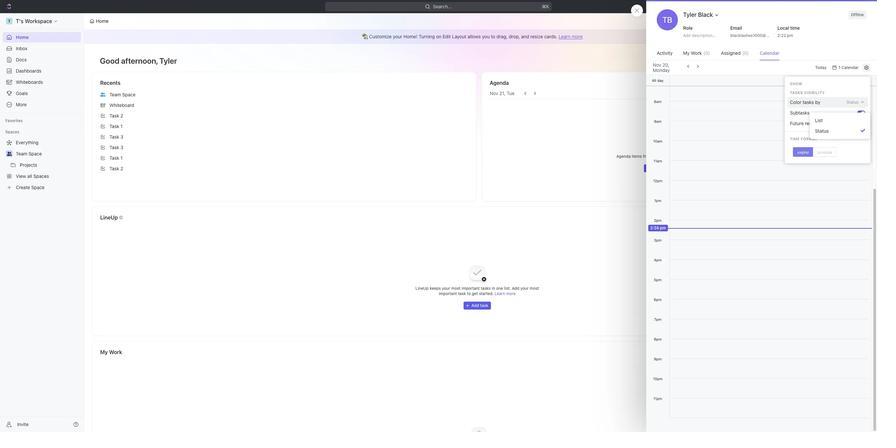 Task type: describe. For each thing, give the bounding box(es) containing it.
add calendar integrations button
[[644, 164, 704, 172]]

lineup keeps your most important tasks in one list. add your most important task to get started.
[[416, 286, 540, 296]]

tasks visibility
[[791, 90, 826, 95]]

1 vertical spatial learn
[[495, 291, 506, 296]]

1 horizontal spatial team space link
[[98, 89, 471, 100]]

spaces
[[5, 129, 19, 134]]

4 task from the top
[[110, 145, 119, 150]]

future recurring tasks
[[791, 120, 838, 126]]

from
[[644, 154, 652, 159]]

‎task 2
[[110, 166, 123, 171]]

1 3 from the top
[[121, 134, 123, 140]]

drop,
[[509, 34, 521, 39]]

one
[[497, 286, 504, 291]]

2 for task 2
[[121, 113, 123, 118]]

role
[[684, 25, 693, 31]]

learn more link for 🏡 customize your home! turning on edit layout allows you to drag, drop, and resize cards.
[[559, 34, 583, 39]]

‎task for ‎task 2
[[110, 166, 119, 171]]

tasks inside button
[[826, 120, 838, 126]]

manage
[[837, 18, 854, 24]]

1pm
[[655, 198, 662, 203]]

user group image inside team space link
[[100, 92, 106, 97]]

home inside the "sidebar" navigation
[[16, 34, 29, 40]]

time
[[791, 137, 801, 141]]

3pm
[[655, 238, 662, 242]]

1 task from the top
[[110, 113, 119, 118]]

dashboards link
[[3, 66, 81, 76]]

local time 2:22 pm
[[778, 25, 801, 38]]

sidebar navigation
[[0, 13, 84, 432]]

your right list.
[[521, 286, 529, 291]]

task 1
[[110, 123, 123, 129]]

1 horizontal spatial work
[[692, 50, 703, 56]]

0 horizontal spatial important
[[439, 291, 457, 296]]

resize
[[531, 34, 544, 39]]

get
[[472, 291, 478, 296]]

1 vertical spatial team space link
[[16, 149, 80, 159]]

inbox
[[16, 46, 27, 51]]

add inside role add description...
[[684, 33, 691, 38]]

0 vertical spatial space
[[122, 92, 136, 97]]

2 3 from the top
[[121, 145, 123, 150]]

whiteboards
[[16, 79, 43, 85]]

1 most from the left
[[452, 286, 461, 291]]

subtasks button
[[788, 108, 858, 118]]

‎task 1
[[110, 155, 123, 161]]

will
[[682, 154, 688, 159]]

items
[[632, 154, 643, 159]]

1 vertical spatial work
[[109, 349, 122, 355]]

8am
[[655, 99, 662, 104]]

add inside lineup keeps your most important tasks in one list. add your most important task to get started.
[[512, 286, 520, 291]]

2:22
[[778, 33, 787, 38]]

drag,
[[497, 34, 508, 39]]

agenda for agenda
[[490, 80, 509, 86]]

add calendar integrations
[[652, 166, 702, 171]]

in
[[492, 286, 496, 291]]

all day
[[653, 78, 664, 82]]

lineup for lineup keeps your most important tasks in one list. add your most important task to get started.
[[416, 286, 429, 291]]

agenda items from your calendars will show here.
[[617, 154, 711, 159]]

11pm
[[654, 396, 663, 401]]

calendar
[[761, 50, 780, 56]]

0 vertical spatial tasks
[[804, 99, 815, 105]]

future recurring tasks button
[[788, 118, 858, 129]]

role add description...
[[684, 25, 717, 38]]

layout
[[453, 34, 467, 39]]

0 horizontal spatial more
[[507, 291, 516, 296]]

2 task from the top
[[110, 123, 119, 129]]

team space inside the "sidebar" navigation
[[16, 151, 42, 156]]

🏡 customize your home! turning on edit layout allows you to drag, drop, and resize cards. learn more
[[362, 34, 583, 39]]

here.
[[700, 154, 710, 159]]

edit
[[443, 34, 451, 39]]

10am
[[654, 139, 663, 143]]

0 vertical spatial my work
[[684, 50, 703, 56]]

team inside the "sidebar" navigation
[[16, 151, 27, 156]]

‎task 1 link
[[98, 153, 471, 163]]

11am
[[654, 159, 663, 163]]

and
[[522, 34, 530, 39]]

list
[[816, 117, 824, 123]]

2 task 3 link from the top
[[98, 142, 471, 153]]

keeps
[[430, 286, 441, 291]]

by
[[816, 99, 821, 105]]

inbox link
[[3, 43, 81, 54]]

dashboards
[[16, 68, 41, 74]]

color tasks by
[[791, 99, 821, 105]]

12pm
[[654, 179, 663, 183]]

lineup for lineup
[[100, 215, 118, 220]]

0 vertical spatial team
[[110, 92, 121, 97]]

list button
[[813, 115, 869, 126]]

started.
[[480, 291, 494, 296]]

learn more
[[495, 291, 516, 296]]

day
[[658, 78, 664, 82]]

email blacklashes1000@gmail.com
[[731, 25, 787, 38]]

learn more link for lineup keeps your most important tasks in one list. add your most important task to get started.
[[495, 291, 516, 296]]

status inside status 'button'
[[816, 128, 830, 134]]

your left home!
[[393, 34, 403, 39]]

2 for ‎task 2
[[121, 166, 123, 171]]

home link
[[3, 32, 81, 43]]

description...
[[692, 33, 717, 38]]

recents
[[100, 80, 121, 86]]

favorites button
[[3, 117, 25, 125]]

goals link
[[3, 88, 81, 99]]

color
[[791, 99, 802, 105]]

show
[[689, 154, 699, 159]]

9am
[[655, 119, 662, 123]]



Task type: locate. For each thing, give the bounding box(es) containing it.
1 horizontal spatial add
[[652, 166, 660, 171]]

1 horizontal spatial status
[[848, 100, 859, 105]]

show
[[791, 82, 803, 86]]

task 3 link up ‎task 2 link
[[98, 142, 471, 153]]

1 vertical spatial status
[[816, 128, 830, 134]]

0 vertical spatial lineup
[[100, 215, 118, 220]]

tasks
[[804, 99, 815, 105], [826, 120, 838, 126], [481, 286, 491, 291]]

7pm
[[655, 317, 662, 321]]

1 up ‎task 2
[[121, 155, 123, 161]]

tyler
[[160, 56, 177, 65]]

0 vertical spatial important
[[462, 286, 480, 291]]

0 vertical spatial 2
[[121, 113, 123, 118]]

tasks
[[791, 90, 804, 95]]

task 3 link up ‎task 1 link
[[98, 132, 471, 142]]

1 for task 1
[[121, 123, 123, 129]]

0 vertical spatial more
[[572, 34, 583, 39]]

new button
[[822, 1, 845, 12]]

add right list.
[[512, 286, 520, 291]]

more
[[572, 34, 583, 39], [507, 291, 516, 296]]

3
[[121, 134, 123, 140], [121, 145, 123, 150]]

3 task from the top
[[110, 134, 119, 140]]

0 vertical spatial ‎task
[[110, 155, 119, 161]]

0 vertical spatial 1
[[121, 123, 123, 129]]

task 2 link
[[98, 111, 471, 121]]

9pm
[[655, 357, 662, 361]]

allows
[[468, 34, 481, 39]]

lineup inside lineup keeps your most important tasks in one list. add your most important task to get started.
[[416, 286, 429, 291]]

1 vertical spatial learn more link
[[495, 291, 516, 296]]

task 3 down task 1
[[110, 134, 123, 140]]

2 horizontal spatial add
[[684, 33, 691, 38]]

1 horizontal spatial more
[[572, 34, 583, 39]]

0 vertical spatial home
[[96, 18, 109, 24]]

add inside button
[[652, 166, 660, 171]]

24 hour
[[818, 150, 833, 154]]

1 horizontal spatial my
[[684, 50, 690, 56]]

agenda for agenda items from your calendars will show here.
[[617, 154, 631, 159]]

docs
[[16, 57, 27, 62]]

0 horizontal spatial to
[[467, 291, 471, 296]]

user group image down spaces
[[7, 152, 12, 156]]

1 vertical spatial 3
[[121, 145, 123, 150]]

1 vertical spatial tasks
[[826, 120, 838, 126]]

most right list.
[[530, 286, 540, 291]]

team space down spaces
[[16, 151, 42, 156]]

2 task 3 from the top
[[110, 145, 123, 150]]

most up task at the bottom of the page
[[452, 286, 461, 291]]

6pm
[[655, 297, 662, 302]]

time format
[[791, 137, 818, 141]]

1 vertical spatial home
[[16, 34, 29, 40]]

email
[[731, 25, 743, 31]]

all
[[653, 78, 657, 82]]

8pm
[[655, 337, 662, 341]]

0 vertical spatial 3
[[121, 134, 123, 140]]

0 vertical spatial task 3
[[110, 134, 123, 140]]

0 horizontal spatial most
[[452, 286, 461, 291]]

0 horizontal spatial lineup
[[100, 215, 118, 220]]

0 vertical spatial team space
[[110, 92, 136, 97]]

tasks left by
[[804, 99, 815, 105]]

1 vertical spatial 2
[[121, 166, 123, 171]]

task down task 1
[[110, 134, 119, 140]]

0 horizontal spatial user group image
[[7, 152, 12, 156]]

cards.
[[545, 34, 558, 39]]

2
[[121, 113, 123, 118], [121, 166, 123, 171]]

good afternoon, tyler
[[100, 56, 177, 65]]

add down role
[[684, 33, 691, 38]]

important down the keeps
[[439, 291, 457, 296]]

on
[[437, 34, 442, 39]]

your right the keeps
[[442, 286, 451, 291]]

2 vertical spatial add
[[512, 286, 520, 291]]

team space
[[110, 92, 136, 97], [16, 151, 42, 156]]

search...
[[434, 4, 452, 9]]

1 vertical spatial team space
[[16, 151, 42, 156]]

1 horizontal spatial home
[[96, 18, 109, 24]]

task up task 1
[[110, 113, 119, 118]]

1 horizontal spatial lineup
[[416, 286, 429, 291]]

0 horizontal spatial team space
[[16, 151, 42, 156]]

more down list.
[[507, 291, 516, 296]]

2 most from the left
[[530, 286, 540, 291]]

1 vertical spatial user group image
[[7, 152, 12, 156]]

‎task up ‎task 2
[[110, 155, 119, 161]]

0 vertical spatial to
[[491, 34, 496, 39]]

team up whiteboard on the top left
[[110, 92, 121, 97]]

integrations
[[679, 166, 702, 171]]

cards
[[855, 18, 868, 24]]

space inside the "sidebar" navigation
[[29, 151, 42, 156]]

local
[[778, 25, 790, 31]]

1 task 3 from the top
[[110, 134, 123, 140]]

upgrade
[[797, 4, 816, 9]]

docs link
[[3, 54, 81, 65]]

2 ‎task from the top
[[110, 166, 119, 171]]

to inside lineup keeps your most important tasks in one list. add your most important task to get started.
[[467, 291, 471, 296]]

blacklashes1000@gmail.com
[[731, 33, 787, 38]]

1 2 from the top
[[121, 113, 123, 118]]

team down spaces
[[16, 151, 27, 156]]

visibility
[[805, 90, 826, 95]]

to left 'get' at the right bottom of the page
[[467, 291, 471, 296]]

important up 'get' at the right bottom of the page
[[462, 286, 480, 291]]

4pm
[[655, 258, 662, 262]]

2 horizontal spatial tasks
[[826, 120, 838, 126]]

team space link
[[98, 89, 471, 100], [16, 149, 80, 159]]

status down recurring
[[816, 128, 830, 134]]

whiteboard link
[[98, 100, 471, 111]]

0 horizontal spatial my
[[100, 349, 108, 355]]

24
[[818, 150, 822, 154]]

hour
[[823, 150, 833, 154]]

0 vertical spatial user group image
[[100, 92, 106, 97]]

1 horizontal spatial learn
[[559, 34, 571, 39]]

learn more link
[[559, 34, 583, 39], [495, 291, 516, 296]]

0 horizontal spatial my work
[[100, 349, 122, 355]]

0 horizontal spatial add
[[512, 286, 520, 291]]

task down task 2
[[110, 123, 119, 129]]

learn right cards.
[[559, 34, 571, 39]]

lineup
[[100, 215, 118, 220], [416, 286, 429, 291]]

1 horizontal spatial learn more link
[[559, 34, 583, 39]]

‎task for ‎task 1
[[110, 155, 119, 161]]

afternoon,
[[121, 56, 158, 65]]

10pm
[[654, 377, 663, 381]]

task 3
[[110, 134, 123, 140], [110, 145, 123, 150]]

subtasks
[[791, 110, 810, 116]]

1 vertical spatial my work
[[100, 349, 122, 355]]

status up list button
[[848, 100, 859, 105]]

1 horizontal spatial space
[[122, 92, 136, 97]]

favorites
[[5, 118, 23, 123]]

2 down whiteboard on the top left
[[121, 113, 123, 118]]

1 task 3 link from the top
[[98, 132, 471, 142]]

2 down ‎task 1 at the top of the page
[[121, 166, 123, 171]]

list.
[[505, 286, 511, 291]]

0 vertical spatial status
[[848, 100, 859, 105]]

0 vertical spatial agenda
[[490, 80, 509, 86]]

‎task down ‎task 1 at the top of the page
[[110, 166, 119, 171]]

task 3 up ‎task 1 at the top of the page
[[110, 145, 123, 150]]

your right from
[[653, 154, 662, 159]]

tasks up started.
[[481, 286, 491, 291]]

new
[[831, 4, 841, 9]]

learn
[[559, 34, 571, 39], [495, 291, 506, 296]]

learn down one
[[495, 291, 506, 296]]

1 down task 2
[[121, 123, 123, 129]]

team
[[110, 92, 121, 97], [16, 151, 27, 156]]

1 vertical spatial team
[[16, 151, 27, 156]]

0 horizontal spatial tasks
[[481, 286, 491, 291]]

tasks right list
[[826, 120, 838, 126]]

user group image down recents
[[100, 92, 106, 97]]

‎task 2 link
[[98, 163, 471, 174]]

1 horizontal spatial agenda
[[617, 154, 631, 159]]

0 horizontal spatial team
[[16, 151, 27, 156]]

1 horizontal spatial team space
[[110, 92, 136, 97]]

important
[[462, 286, 480, 291], [439, 291, 457, 296]]

1 vertical spatial agenda
[[617, 154, 631, 159]]

1 vertical spatial lineup
[[416, 286, 429, 291]]

1 horizontal spatial my work
[[684, 50, 703, 56]]

0 vertical spatial my
[[684, 50, 690, 56]]

team space up whiteboard on the top left
[[110, 92, 136, 97]]

0 vertical spatial team space link
[[98, 89, 471, 100]]

3 down task 1
[[121, 134, 123, 140]]

1 vertical spatial 1
[[121, 155, 123, 161]]

task up ‎task 1 at the top of the page
[[110, 145, 119, 150]]

task 2
[[110, 113, 123, 118]]

you
[[483, 34, 490, 39]]

1 vertical spatial important
[[439, 291, 457, 296]]

0 horizontal spatial learn
[[495, 291, 506, 296]]

2pm
[[655, 218, 662, 222]]

task
[[110, 113, 119, 118], [110, 123, 119, 129], [110, 134, 119, 140], [110, 145, 119, 150]]

1 horizontal spatial to
[[491, 34, 496, 39]]

task 1 link
[[98, 121, 471, 132]]

0 horizontal spatial home
[[16, 34, 29, 40]]

0 horizontal spatial space
[[29, 151, 42, 156]]

to right 'you'
[[491, 34, 496, 39]]

offline
[[852, 12, 865, 17]]

more right cards.
[[572, 34, 583, 39]]

0 horizontal spatial status
[[816, 128, 830, 134]]

today button
[[813, 62, 830, 73]]

3 up ‎task 1 at the top of the page
[[121, 145, 123, 150]]

1 horizontal spatial tasks
[[804, 99, 815, 105]]

learn more link right cards.
[[559, 34, 583, 39]]

add down 11am
[[652, 166, 660, 171]]

0 horizontal spatial learn more link
[[495, 291, 516, 296]]

⌘k
[[543, 4, 550, 9]]

1 1 from the top
[[121, 123, 123, 129]]

1 ‎task from the top
[[110, 155, 119, 161]]

1 horizontal spatial most
[[530, 286, 540, 291]]

am/pm
[[798, 150, 810, 154]]

add description... button
[[681, 32, 725, 40]]

user group image inside the "sidebar" navigation
[[7, 152, 12, 156]]

0 vertical spatial work
[[692, 50, 703, 56]]

calendars
[[663, 154, 681, 159]]

1 vertical spatial ‎task
[[110, 166, 119, 171]]

0 horizontal spatial team space link
[[16, 149, 80, 159]]

status button
[[813, 126, 869, 136]]

good
[[100, 56, 120, 65]]

user group image
[[100, 92, 106, 97], [7, 152, 12, 156]]

manage cards
[[837, 18, 868, 24]]

1 for ‎task 1
[[121, 155, 123, 161]]

0 horizontal spatial agenda
[[490, 80, 509, 86]]

1 vertical spatial task 3
[[110, 145, 123, 150]]

2 vertical spatial tasks
[[481, 286, 491, 291]]

1 vertical spatial more
[[507, 291, 516, 296]]

0 vertical spatial learn more link
[[559, 34, 583, 39]]

1 vertical spatial add
[[652, 166, 660, 171]]

1 horizontal spatial important
[[462, 286, 480, 291]]

0 vertical spatial learn
[[559, 34, 571, 39]]

1 horizontal spatial team
[[110, 92, 121, 97]]

1 vertical spatial to
[[467, 291, 471, 296]]

0 horizontal spatial work
[[109, 349, 122, 355]]

1 vertical spatial space
[[29, 151, 42, 156]]

future
[[791, 120, 805, 126]]

2 2 from the top
[[121, 166, 123, 171]]

turning
[[419, 34, 435, 39]]

1 vertical spatial my
[[100, 349, 108, 355]]

2 1 from the top
[[121, 155, 123, 161]]

invite
[[17, 421, 29, 427]]

0 vertical spatial add
[[684, 33, 691, 38]]

learn more link down list.
[[495, 291, 516, 296]]

upgrade link
[[788, 2, 819, 11]]

tasks inside lineup keeps your most important tasks in one list. add your most important task to get started.
[[481, 286, 491, 291]]

most
[[452, 286, 461, 291], [530, 286, 540, 291]]

1 horizontal spatial user group image
[[100, 92, 106, 97]]



Task type: vqa. For each thing, say whether or not it's contained in the screenshot.
the your
yes



